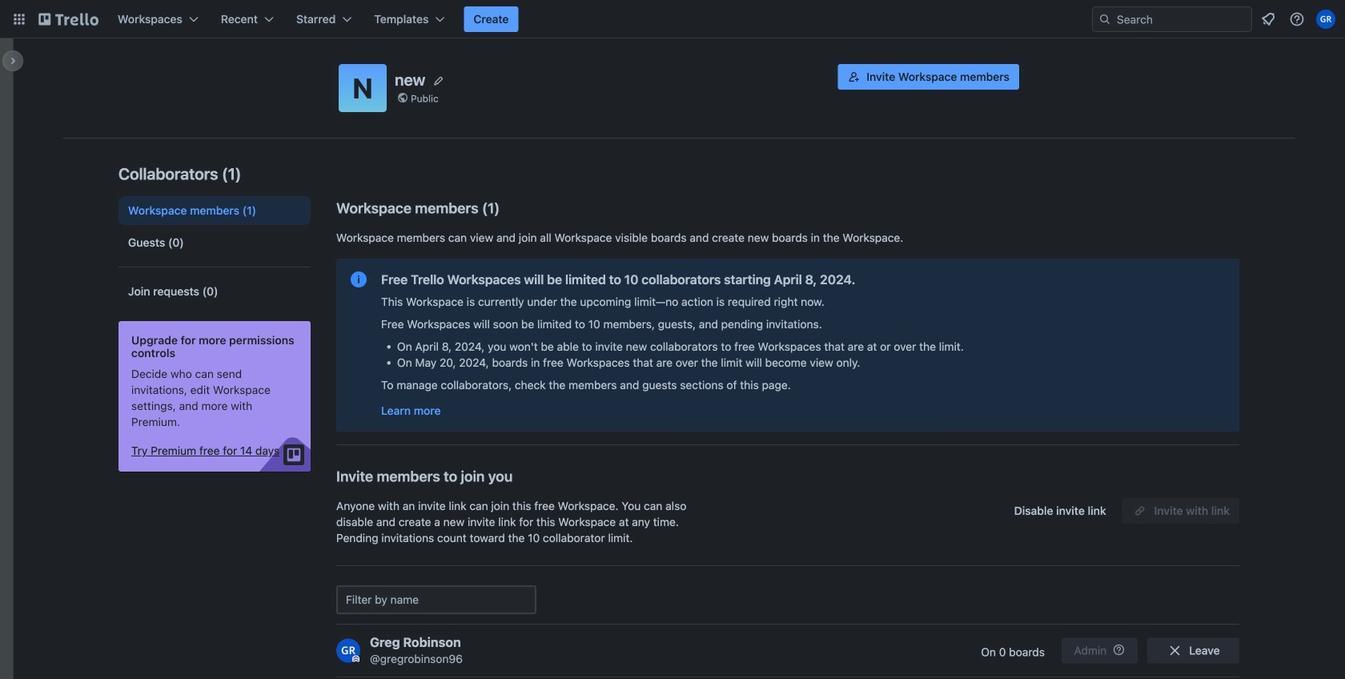 Task type: vqa. For each thing, say whether or not it's contained in the screenshot.
Resources
no



Task type: locate. For each thing, give the bounding box(es) containing it.
open information menu image
[[1290, 11, 1306, 27]]

0 notifications image
[[1259, 10, 1278, 29]]

primary element
[[0, 0, 1346, 38]]

greg robinson (gregrobinson96) image
[[336, 639, 360, 663]]

Search field
[[1112, 8, 1252, 30]]



Task type: describe. For each thing, give the bounding box(es) containing it.
greg robinson (gregrobinson96) image
[[1317, 10, 1336, 29]]

this member is an admin of this workspace. image
[[352, 656, 360, 663]]

Filter by name text field
[[336, 586, 537, 614]]

back to home image
[[38, 6, 99, 32]]

search image
[[1099, 13, 1112, 26]]



